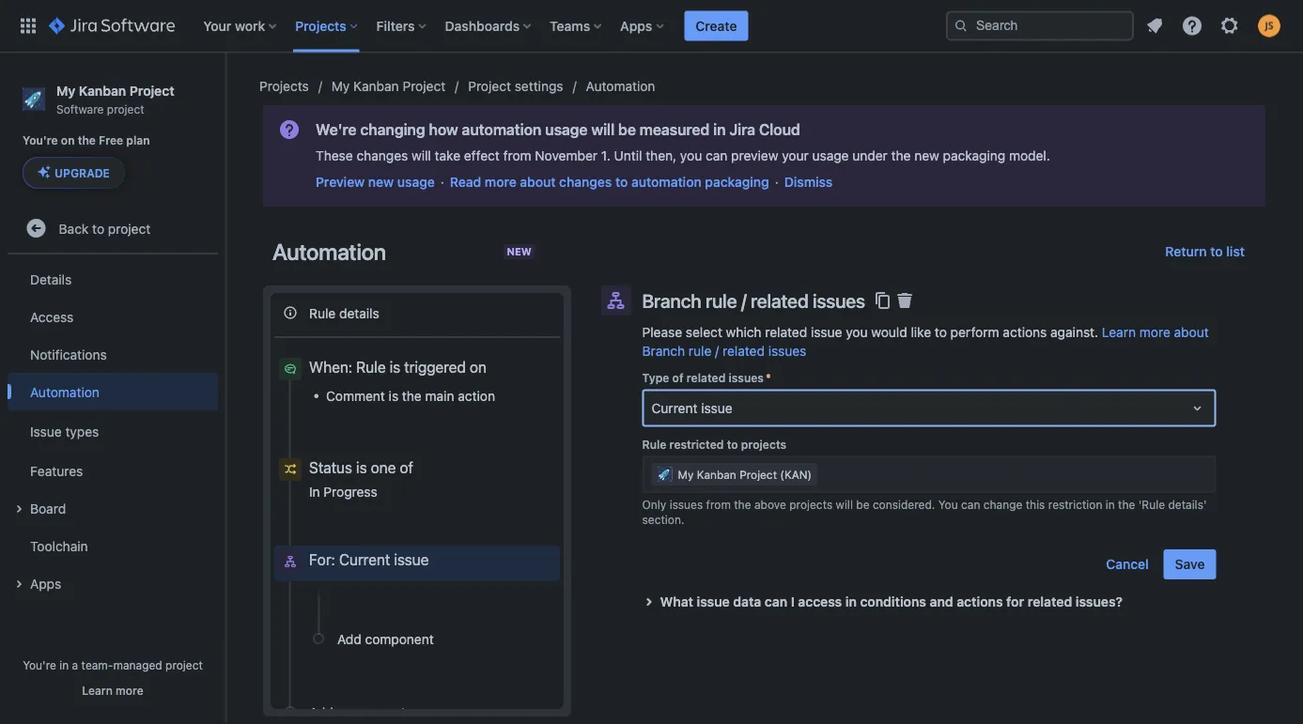 Task type: vqa. For each thing, say whether or not it's contained in the screenshot.
Free
yes



Task type: describe. For each thing, give the bounding box(es) containing it.
only issues from the above projects will be considered. you can change this restriction in the 'rule details' section. alert
[[642, 497, 1216, 527]]

add for the bottom add component button
[[309, 704, 333, 720]]

your
[[782, 148, 809, 163]]

preview new usage button
[[316, 173, 435, 192]]

1 vertical spatial automation
[[272, 239, 386, 265]]

rule details
[[309, 305, 379, 321]]

duplicate image
[[510, 551, 533, 573]]

i
[[791, 594, 795, 610]]

more for learn more about branch rule / related issues
[[1140, 325, 1171, 340]]

apps inside apps button
[[30, 576, 61, 591]]

settings image
[[1219, 15, 1241, 37]]

the left 'rule
[[1118, 498, 1135, 511]]

board button
[[8, 490, 218, 527]]

toolchain link
[[8, 527, 218, 565]]

change
[[984, 498, 1023, 511]]

notifications image
[[1143, 15, 1166, 37]]

0 vertical spatial add component button
[[303, 623, 560, 655]]

plan
[[126, 134, 150, 147]]

be inside only issues from the above projects will be considered. you can change this restriction in the 'rule details' section.
[[856, 498, 870, 511]]

in left a
[[59, 659, 69, 672]]

considered.
[[873, 498, 935, 511]]

upgrade button
[[23, 158, 124, 188]]

you're in a team-managed project
[[23, 659, 203, 672]]

1 vertical spatial rule
[[356, 358, 386, 376]]

0 vertical spatial /
[[741, 289, 746, 311]]

delete image for branch rule / related issues
[[893, 289, 916, 312]]

projects button
[[290, 11, 365, 41]]

to down until
[[615, 174, 628, 190]]

learn more about branch rule / related issues link
[[642, 325, 1209, 359]]

1 vertical spatial will
[[412, 148, 431, 163]]

project settings
[[468, 78, 563, 94]]

return to list
[[1165, 244, 1245, 259]]

restriction
[[1048, 498, 1103, 511]]

add for top add component button
[[337, 631, 362, 647]]

the inside we're changing how automation usage will be measured in jira cloud these changes will take effect from november 1. until then, you can preview your usage under the new packaging model.
[[891, 148, 911, 163]]

1 vertical spatial add component button
[[274, 696, 560, 724]]

measured
[[640, 121, 710, 139]]

details'
[[1168, 498, 1207, 511]]

2 · from the left
[[775, 174, 779, 190]]

branch inside 'learn more about branch rule / related issues'
[[642, 343, 685, 359]]

you're for you're on the free plan
[[23, 134, 58, 147]]

2 vertical spatial project
[[165, 659, 203, 672]]

preview
[[731, 148, 778, 163]]

progress
[[324, 484, 377, 500]]

projects inside only issues from the above projects will be considered. you can change this restriction in the 'rule details' section.
[[789, 498, 833, 511]]

1 vertical spatial changes
[[559, 174, 612, 190]]

issue types link
[[8, 411, 218, 452]]

board
[[30, 501, 66, 516]]

expand image
[[638, 591, 660, 614]]

preview new usage · read more about changes to automation packaging · dismiss
[[316, 174, 833, 190]]

my kanban project
[[331, 78, 446, 94]]

is for the
[[389, 388, 399, 404]]

your work
[[203, 18, 265, 33]]

rule for rule restricted to projects
[[642, 438, 667, 451]]

return to list button
[[1154, 237, 1256, 267]]

apps button
[[8, 565, 218, 602]]

what issue data can i access in conditions and actions for related issues?
[[660, 594, 1123, 610]]

read more about changes to automation packaging button
[[450, 173, 769, 192]]

automation for notifications
[[30, 384, 100, 400]]

for:
[[309, 551, 335, 569]]

in inside dropdown button
[[845, 594, 857, 610]]

data
[[733, 594, 761, 610]]

Search field
[[946, 11, 1134, 41]]

apps button
[[615, 11, 671, 41]]

0 horizontal spatial about
[[520, 174, 556, 190]]

1 branch from the top
[[642, 289, 701, 311]]

perform
[[951, 325, 999, 340]]

status
[[309, 459, 352, 476]]

a
[[72, 659, 78, 672]]

then,
[[646, 148, 677, 163]]

project inside project settings link
[[468, 78, 511, 94]]

can inside dropdown button
[[765, 594, 788, 610]]

can inside we're changing how automation usage will be measured in jira cloud these changes will take effect from november 1. until then, you can preview your usage under the new packaging model.
[[706, 148, 728, 163]]

preview
[[316, 174, 365, 190]]

search image
[[954, 18, 969, 33]]

current inside button
[[339, 551, 390, 569]]

team-
[[81, 659, 113, 672]]

which
[[726, 325, 762, 340]]

1 horizontal spatial automation
[[631, 174, 702, 190]]

against.
[[1051, 325, 1098, 340]]

software
[[56, 102, 104, 115]]

related up which
[[751, 289, 809, 311]]

packaging inside we're changing how automation usage will be measured in jira cloud these changes will take effect from november 1. until then, you can preview your usage under the new packaging model.
[[943, 148, 1006, 163]]

managed
[[113, 659, 162, 672]]

please
[[642, 325, 682, 340]]

your work button
[[198, 11, 284, 41]]

how
[[429, 121, 458, 139]]

group containing details
[[8, 255, 218, 608]]

return
[[1165, 244, 1207, 259]]

free
[[99, 134, 123, 147]]

the left above
[[734, 498, 751, 511]]

1 vertical spatial usage
[[812, 148, 849, 163]]

type
[[642, 372, 669, 385]]

create button
[[684, 11, 748, 41]]

help image
[[1181, 15, 1204, 37]]

rule for rule details
[[309, 305, 336, 321]]

automation inside we're changing how automation usage will be measured in jira cloud these changes will take effect from november 1. until then, you can preview your usage under the new packaging model.
[[462, 121, 542, 139]]

toolchain
[[30, 538, 88, 554]]

create
[[696, 18, 737, 33]]

learn for learn more about branch rule / related issues
[[1102, 325, 1136, 340]]

in
[[309, 484, 320, 500]]

features
[[30, 463, 83, 479]]

back to project
[[59, 221, 151, 236]]

in inside we're changing how automation usage will be measured in jira cloud these changes will take effect from november 1. until then, you can preview your usage under the new packaging model.
[[713, 121, 726, 139]]

'rule
[[1139, 498, 1165, 511]]

notifications
[[30, 347, 107, 362]]

dismiss
[[784, 174, 833, 190]]

filters
[[376, 18, 415, 33]]

kanban for my kanban project
[[353, 78, 399, 94]]

your profile and settings image
[[1258, 15, 1281, 37]]

current issue
[[652, 400, 733, 416]]

your
[[203, 18, 231, 33]]

type of related issues *
[[642, 372, 771, 385]]

read
[[450, 174, 481, 190]]

from inside we're changing how automation usage will be measured in jira cloud these changes will take effect from november 1. until then, you can preview your usage under the new packaging model.
[[503, 148, 531, 163]]

0 vertical spatial usage
[[545, 121, 588, 139]]

1 horizontal spatial will
[[591, 121, 615, 139]]

1 vertical spatial project
[[108, 221, 151, 236]]

conditions
[[860, 594, 926, 610]]

effect
[[464, 148, 500, 163]]

like
[[911, 325, 931, 340]]

expand image for apps
[[8, 573, 30, 596]]

about inside 'learn more about branch rule / related issues'
[[1174, 325, 1209, 340]]

related inside 'learn more about branch rule / related issues'
[[723, 343, 765, 359]]

november
[[535, 148, 598, 163]]

1 horizontal spatial more
[[485, 174, 517, 190]]

access
[[798, 594, 842, 610]]

for: current issue
[[309, 551, 429, 569]]

you're on the free plan
[[23, 134, 150, 147]]

for
[[1006, 594, 1024, 610]]

take
[[435, 148, 460, 163]]

1 · from the left
[[440, 174, 444, 190]]

kanban for my kanban project software project
[[79, 83, 126, 98]]

to inside 'button'
[[1210, 244, 1223, 259]]

this
[[1026, 498, 1045, 511]]

list
[[1226, 244, 1245, 259]]

issues inside 'learn more about branch rule / related issues'
[[768, 343, 806, 359]]

teams button
[[544, 11, 609, 41]]

back
[[59, 221, 89, 236]]

only issues from the above projects will be considered. you can change this restriction in the 'rule details' section.
[[642, 498, 1207, 526]]



Task type: locate. For each thing, give the bounding box(es) containing it.
0 vertical spatial delete image
[[893, 289, 916, 312]]

what
[[660, 594, 693, 610]]

will up 1.
[[591, 121, 615, 139]]

0 vertical spatial current
[[652, 400, 698, 416]]

0 vertical spatial project
[[107, 102, 144, 115]]

1 vertical spatial can
[[961, 498, 980, 511]]

one
[[371, 459, 396, 476]]

project inside my kanban project 'link'
[[403, 78, 446, 94]]

under
[[853, 148, 888, 163]]

branch rule / related issues
[[642, 289, 865, 311]]

details
[[339, 305, 379, 321]]

new right under
[[914, 148, 939, 163]]

can left preview
[[706, 148, 728, 163]]

0 horizontal spatial of
[[400, 459, 413, 476]]

1 horizontal spatial you
[[846, 325, 868, 340]]

1 vertical spatial rule
[[689, 343, 712, 359]]

be inside we're changing how automation usage will be measured in jira cloud these changes will take effect from november 1. until then, you can preview your usage under the new packaging model.
[[618, 121, 636, 139]]

kanban up 'changing'
[[353, 78, 399, 94]]

usage down the take
[[397, 174, 435, 190]]

my up we're
[[331, 78, 350, 94]]

1 vertical spatial add
[[309, 704, 333, 720]]

will
[[591, 121, 615, 139], [412, 148, 431, 163], [836, 498, 853, 511]]

1 vertical spatial you're
[[23, 659, 56, 672]]

2 you're from the top
[[23, 659, 56, 672]]

0 horizontal spatial automation
[[462, 121, 542, 139]]

1 vertical spatial on
[[470, 358, 487, 376]]

expand image
[[8, 498, 30, 521], [8, 573, 30, 596]]

· left dismiss at the top of page
[[775, 174, 779, 190]]

expand image for board
[[8, 498, 30, 521]]

2 vertical spatial is
[[356, 459, 367, 476]]

issues up section.
[[670, 498, 703, 511]]

apps inside apps popup button
[[620, 18, 652, 33]]

project up plan
[[107, 102, 144, 115]]

issues left duplicate icon
[[813, 289, 865, 311]]

jira software image
[[49, 15, 175, 37], [49, 15, 175, 37]]

projects right work
[[295, 18, 346, 33]]

0 vertical spatial add
[[337, 631, 362, 647]]

2 branch from the top
[[642, 343, 685, 359]]

learn inside button
[[82, 684, 113, 697]]

0 horizontal spatial apps
[[30, 576, 61, 591]]

0 horizontal spatial learn
[[82, 684, 113, 697]]

status is one of in progress
[[309, 459, 413, 500]]

0 vertical spatial rule
[[706, 289, 737, 311]]

more down effect
[[485, 174, 517, 190]]

automation for project settings
[[586, 78, 655, 94]]

access link
[[8, 298, 218, 336]]

is for one
[[356, 459, 367, 476]]

the left free
[[78, 134, 96, 147]]

can right you
[[961, 498, 980, 511]]

about up open icon
[[1174, 325, 1209, 340]]

1 vertical spatial delete image
[[533, 551, 555, 573]]

you're left a
[[23, 659, 56, 672]]

rule up comment
[[356, 358, 386, 376]]

packaging left model.
[[943, 148, 1006, 163]]

learn for learn more
[[82, 684, 113, 697]]

details
[[30, 271, 72, 287]]

/ inside 'learn more about branch rule / related issues'
[[715, 343, 719, 359]]

0 horizontal spatial project
[[129, 83, 174, 98]]

more inside button
[[116, 684, 143, 697]]

to right like
[[935, 325, 947, 340]]

you're
[[23, 134, 58, 147], [23, 659, 56, 672]]

1 horizontal spatial my
[[331, 78, 350, 94]]

sidebar navigation image
[[205, 75, 246, 113]]

add component for the bottom add component button
[[309, 704, 406, 720]]

1 horizontal spatial /
[[741, 289, 746, 311]]

changes inside we're changing how automation usage will be measured in jira cloud these changes will take effect from november 1. until then, you can preview your usage under the new packaging model.
[[357, 148, 408, 163]]

issue right the for:
[[394, 551, 429, 569]]

dismiss button
[[784, 173, 833, 192]]

branch down please
[[642, 343, 685, 359]]

project left settings
[[468, 78, 511, 94]]

will left considered.
[[836, 498, 853, 511]]

0 horizontal spatial be
[[618, 121, 636, 139]]

projects inside projects popup button
[[295, 18, 346, 33]]

automation
[[462, 121, 542, 139], [631, 174, 702, 190]]

0 horizontal spatial you
[[680, 148, 702, 163]]

you're up upgrade button
[[23, 134, 58, 147]]

1 vertical spatial automation
[[631, 174, 702, 190]]

project up plan
[[129, 83, 174, 98]]

is up comment is the main action
[[390, 358, 400, 376]]

related up current issue
[[687, 372, 726, 385]]

projects link
[[259, 75, 309, 98]]

automation up rule details
[[272, 239, 386, 265]]

can
[[706, 148, 728, 163], [961, 498, 980, 511], [765, 594, 788, 610]]

please select which related issue you would like to perform actions against.
[[642, 325, 1098, 340]]

issue
[[811, 325, 842, 340], [701, 400, 733, 416], [394, 551, 429, 569], [697, 594, 730, 610]]

for: current issue button
[[274, 546, 560, 582]]

expand image down "features"
[[8, 498, 30, 521]]

0 horizontal spatial current
[[339, 551, 390, 569]]

0 horizontal spatial rule
[[309, 305, 336, 321]]

0 vertical spatial rule
[[309, 305, 336, 321]]

automation link
[[586, 75, 655, 98], [8, 373, 218, 411]]

settings
[[515, 78, 563, 94]]

1 horizontal spatial automation
[[272, 239, 386, 265]]

rule up select
[[706, 289, 737, 311]]

0 horizontal spatial automation
[[30, 384, 100, 400]]

above
[[754, 498, 786, 511]]

0 vertical spatial you
[[680, 148, 702, 163]]

apps right teams dropdown button
[[620, 18, 652, 33]]

will inside only issues from the above projects will be considered. you can change this restriction in the 'rule details' section.
[[836, 498, 853, 511]]

0 horizontal spatial packaging
[[705, 174, 769, 190]]

2 vertical spatial more
[[116, 684, 143, 697]]

filters button
[[371, 11, 434, 41]]

1 vertical spatial packaging
[[705, 174, 769, 190]]

1 horizontal spatial apps
[[620, 18, 652, 33]]

rule left "restricted"
[[642, 438, 667, 451]]

comment
[[326, 388, 385, 404]]

related right which
[[765, 325, 807, 340]]

in right access
[[845, 594, 857, 610]]

0 vertical spatial automation
[[586, 78, 655, 94]]

1 horizontal spatial projects
[[789, 498, 833, 511]]

actions left "for"
[[957, 594, 1003, 610]]

usage up november
[[545, 121, 588, 139]]

issue inside dropdown button
[[697, 594, 730, 610]]

rule restricted to projects element
[[642, 456, 1216, 493]]

will left the take
[[412, 148, 431, 163]]

1 horizontal spatial project
[[403, 78, 446, 94]]

banner
[[0, 0, 1303, 53]]

1 vertical spatial you
[[846, 325, 868, 340]]

rule details button
[[274, 297, 560, 329]]

be up until
[[618, 121, 636, 139]]

open image
[[1186, 397, 1209, 420]]

access
[[30, 309, 74, 324]]

project right "managed"
[[165, 659, 203, 672]]

automation link for project settings
[[586, 75, 655, 98]]

branch up please
[[642, 289, 701, 311]]

project for my kanban project software project
[[129, 83, 174, 98]]

restricted
[[670, 438, 724, 451]]

changing
[[360, 121, 425, 139]]

project for my kanban project
[[403, 78, 446, 94]]

add component for top add component button
[[337, 631, 434, 647]]

1 horizontal spatial usage
[[545, 121, 588, 139]]

1 horizontal spatial be
[[856, 498, 870, 511]]

0 vertical spatial changes
[[357, 148, 408, 163]]

1 vertical spatial be
[[856, 498, 870, 511]]

issue
[[30, 424, 62, 439]]

1 horizontal spatial of
[[672, 372, 684, 385]]

automation down apps popup button
[[586, 78, 655, 94]]

be left considered.
[[856, 498, 870, 511]]

cancel
[[1106, 557, 1149, 572]]

rule down select
[[689, 343, 712, 359]]

issue left data
[[697, 594, 730, 610]]

0 vertical spatial more
[[485, 174, 517, 190]]

component for the bottom add component button
[[337, 704, 406, 720]]

2 horizontal spatial usage
[[812, 148, 849, 163]]

0 vertical spatial be
[[618, 121, 636, 139]]

learn
[[1102, 325, 1136, 340], [82, 684, 113, 697]]

projects right above
[[789, 498, 833, 511]]

more down "managed"
[[116, 684, 143, 697]]

issues left *
[[729, 372, 764, 385]]

2 expand image from the top
[[8, 573, 30, 596]]

project up details link
[[108, 221, 151, 236]]

changes down november
[[559, 174, 612, 190]]

on up 'action'
[[470, 358, 487, 376]]

2 vertical spatial can
[[765, 594, 788, 610]]

1 vertical spatial of
[[400, 459, 413, 476]]

when:
[[309, 358, 352, 376]]

learn down team-
[[82, 684, 113, 697]]

kanban up software
[[79, 83, 126, 98]]

usage up dismiss at the top of page
[[812, 148, 849, 163]]

delete image
[[893, 289, 916, 312], [533, 551, 555, 573]]

1 vertical spatial automation link
[[8, 373, 218, 411]]

of right type
[[672, 372, 684, 385]]

related right "for"
[[1028, 594, 1072, 610]]

projects right sidebar navigation image
[[259, 78, 309, 94]]

1 horizontal spatial rule
[[356, 358, 386, 376]]

rule inside "button"
[[309, 305, 336, 321]]

from inside only issues from the above projects will be considered. you can change this restriction in the 'rule details' section.
[[706, 498, 731, 511]]

1 vertical spatial more
[[1140, 325, 1171, 340]]

1 vertical spatial projects
[[259, 78, 309, 94]]

0 vertical spatial is
[[390, 358, 400, 376]]

in right the restriction
[[1106, 498, 1115, 511]]

is inside status is one of in progress
[[356, 459, 367, 476]]

more inside 'learn more about branch rule / related issues'
[[1140, 325, 1171, 340]]

in left jira
[[713, 121, 726, 139]]

add component button
[[303, 623, 560, 655], [274, 696, 560, 724]]

to left list
[[1210, 244, 1223, 259]]

new
[[507, 245, 532, 257]]

save
[[1175, 557, 1205, 572]]

projects for projects popup button
[[295, 18, 346, 33]]

issue types
[[30, 424, 99, 439]]

projects for projects link
[[259, 78, 309, 94]]

appswitcher icon image
[[17, 15, 39, 37]]

to right back on the left
[[92, 221, 104, 236]]

1 horizontal spatial can
[[765, 594, 788, 610]]

my kanban project software project
[[56, 83, 174, 115]]

learn right "against."
[[1102, 325, 1136, 340]]

related inside dropdown button
[[1028, 594, 1072, 610]]

1 vertical spatial about
[[1174, 325, 1209, 340]]

automation link up types
[[8, 373, 218, 411]]

1 you're from the top
[[23, 134, 58, 147]]

automation up effect
[[462, 121, 542, 139]]

work
[[235, 18, 265, 33]]

2 vertical spatial usage
[[397, 174, 435, 190]]

banner containing your work
[[0, 0, 1303, 53]]

from right effect
[[503, 148, 531, 163]]

automation link for notifications
[[8, 373, 218, 411]]

1 vertical spatial apps
[[30, 576, 61, 591]]

1 horizontal spatial new
[[914, 148, 939, 163]]

project inside my kanban project software project
[[107, 102, 144, 115]]

0 horizontal spatial delete image
[[533, 551, 555, 573]]

0 horizontal spatial new
[[368, 174, 394, 190]]

1 vertical spatial actions
[[957, 594, 1003, 610]]

you left would on the right top
[[846, 325, 868, 340]]

1 vertical spatial current
[[339, 551, 390, 569]]

expand image down the toolchain
[[8, 573, 30, 596]]

apps
[[620, 18, 652, 33], [30, 576, 61, 591]]

2 horizontal spatial will
[[836, 498, 853, 511]]

0 horizontal spatial kanban
[[79, 83, 126, 98]]

related
[[751, 289, 809, 311], [765, 325, 807, 340], [723, 343, 765, 359], [687, 372, 726, 385], [1028, 594, 1072, 610]]

the
[[78, 134, 96, 147], [891, 148, 911, 163], [402, 388, 422, 404], [734, 498, 751, 511], [1118, 498, 1135, 511]]

rule inside 'learn more about branch rule / related issues'
[[689, 343, 712, 359]]

0 vertical spatial can
[[706, 148, 728, 163]]

issues inside only issues from the above projects will be considered. you can change this restriction in the 'rule details' section.
[[670, 498, 703, 511]]

dashboards
[[445, 18, 520, 33]]

2 vertical spatial rule
[[642, 438, 667, 451]]

0 vertical spatial you're
[[23, 134, 58, 147]]

1 expand image from the top
[[8, 498, 30, 521]]

expand image inside apps button
[[8, 573, 30, 596]]

to right "restricted"
[[727, 438, 738, 451]]

0 horizontal spatial projects
[[741, 438, 787, 451]]

0 vertical spatial automation link
[[586, 75, 655, 98]]

1 horizontal spatial about
[[1174, 325, 1209, 340]]

is
[[390, 358, 400, 376], [389, 388, 399, 404], [356, 459, 367, 476]]

1 vertical spatial /
[[715, 343, 719, 359]]

issue inside button
[[394, 551, 429, 569]]

project settings link
[[468, 75, 563, 98]]

my inside my kanban project software project
[[56, 83, 75, 98]]

0 vertical spatial packaging
[[943, 148, 1006, 163]]

kanban inside 'link'
[[353, 78, 399, 94]]

1 horizontal spatial learn
[[1102, 325, 1136, 340]]

triggered
[[404, 358, 466, 376]]

can inside only issues from the above projects will be considered. you can change this restriction in the 'rule details' section.
[[961, 498, 980, 511]]

my for my kanban project
[[331, 78, 350, 94]]

we're changing how automation usage will be measured in jira cloud these changes will take effect from november 1. until then, you can preview your usage under the new packaging model.
[[316, 121, 1050, 163]]

component for top add component button
[[365, 631, 434, 647]]

issue left would on the right top
[[811, 325, 842, 340]]

project
[[107, 102, 144, 115], [108, 221, 151, 236], [165, 659, 203, 672]]

you inside we're changing how automation usage will be measured in jira cloud these changes will take effect from november 1. until then, you can preview your usage under the new packaging model.
[[680, 148, 702, 163]]

my inside 'link'
[[331, 78, 350, 94]]

1 horizontal spatial on
[[470, 358, 487, 376]]

from left above
[[706, 498, 731, 511]]

0 horizontal spatial can
[[706, 148, 728, 163]]

automation down notifications
[[30, 384, 100, 400]]

automation down then,
[[631, 174, 702, 190]]

we're
[[316, 121, 357, 139]]

actions
[[1003, 325, 1047, 340], [957, 594, 1003, 610]]

0 vertical spatial projects
[[741, 438, 787, 451]]

· left 'read'
[[440, 174, 444, 190]]

my for my kanban project software project
[[56, 83, 75, 98]]

new right preview
[[368, 174, 394, 190]]

back to project link
[[8, 210, 218, 247]]

current down type
[[652, 400, 698, 416]]

the left main
[[402, 388, 422, 404]]

actions inside dropdown button
[[957, 594, 1003, 610]]

1 vertical spatial branch
[[642, 343, 685, 359]]

changes up 'preview new usage' button
[[357, 148, 408, 163]]

actions left "against."
[[1003, 325, 1047, 340]]

1 horizontal spatial automation link
[[586, 75, 655, 98]]

group
[[8, 255, 218, 608]]

0 vertical spatial add component
[[337, 631, 434, 647]]

about down november
[[520, 174, 556, 190]]

project up "how" at the left
[[403, 78, 446, 94]]

packaging down preview
[[705, 174, 769, 190]]

issue down type of related issues * at the bottom of the page
[[701, 400, 733, 416]]

0 vertical spatial learn
[[1102, 325, 1136, 340]]

changes
[[357, 148, 408, 163], [559, 174, 612, 190]]

projects
[[295, 18, 346, 33], [259, 78, 309, 94]]

you're for you're in a team-managed project
[[23, 659, 56, 672]]

1 horizontal spatial add
[[337, 631, 362, 647]]

project inside my kanban project software project
[[129, 83, 174, 98]]

is down when: rule is triggered on
[[389, 388, 399, 404]]

0 horizontal spatial from
[[503, 148, 531, 163]]

more for learn more
[[116, 684, 143, 697]]

1 vertical spatial new
[[368, 174, 394, 190]]

1 horizontal spatial current
[[652, 400, 698, 416]]

only
[[642, 498, 666, 511]]

1 vertical spatial learn
[[82, 684, 113, 697]]

0 vertical spatial on
[[61, 134, 75, 147]]

automation link down apps popup button
[[586, 75, 655, 98]]

rule restricted to projects
[[642, 438, 787, 451]]

cancel button
[[1095, 550, 1160, 580]]

can left the i
[[765, 594, 788, 610]]

the right under
[[891, 148, 911, 163]]

0 vertical spatial from
[[503, 148, 531, 163]]

my kanban project link
[[331, 75, 446, 98]]

more right "against."
[[1140, 325, 1171, 340]]

of inside status is one of in progress
[[400, 459, 413, 476]]

duplicate image
[[871, 289, 893, 312]]

0 vertical spatial automation
[[462, 121, 542, 139]]

related down which
[[723, 343, 765, 359]]

1 horizontal spatial packaging
[[943, 148, 1006, 163]]

apps down the toolchain
[[30, 576, 61, 591]]

notifications link
[[8, 336, 218, 373]]

*
[[766, 372, 771, 385]]

in inside only issues from the above projects will be considered. you can change this restriction in the 'rule details' section.
[[1106, 498, 1115, 511]]

is left one
[[356, 459, 367, 476]]

0 vertical spatial actions
[[1003, 325, 1047, 340]]

in
[[713, 121, 726, 139], [1106, 498, 1115, 511], [845, 594, 857, 610], [59, 659, 69, 672]]

of right one
[[400, 459, 413, 476]]

projects up above
[[741, 438, 787, 451]]

would
[[871, 325, 907, 340]]

learn inside 'learn more about branch rule / related issues'
[[1102, 325, 1136, 340]]

1 vertical spatial is
[[389, 388, 399, 404]]

/ up which
[[741, 289, 746, 311]]

primary element
[[11, 0, 946, 52]]

branch
[[642, 289, 701, 311], [642, 343, 685, 359]]

about
[[520, 174, 556, 190], [1174, 325, 1209, 340]]

issues up *
[[768, 343, 806, 359]]

1 horizontal spatial changes
[[559, 174, 612, 190]]

/ down select
[[715, 343, 719, 359]]

current right the for:
[[339, 551, 390, 569]]

0 vertical spatial of
[[672, 372, 684, 385]]

kanban inside my kanban project software project
[[79, 83, 126, 98]]

projects
[[741, 438, 787, 451], [789, 498, 833, 511]]

expand image inside board "button"
[[8, 498, 30, 521]]

component
[[365, 631, 434, 647], [337, 704, 406, 720]]

you
[[938, 498, 958, 511]]

add
[[337, 631, 362, 647], [309, 704, 333, 720]]

new inside we're changing how automation usage will be measured in jira cloud these changes will take effect from november 1. until then, you can preview your usage under the new packaging model.
[[914, 148, 939, 163]]

branch rule / related issues image
[[605, 289, 627, 312]]

delete image for for: current issue
[[533, 551, 555, 573]]

0 horizontal spatial will
[[412, 148, 431, 163]]

issues?
[[1076, 594, 1123, 610]]



